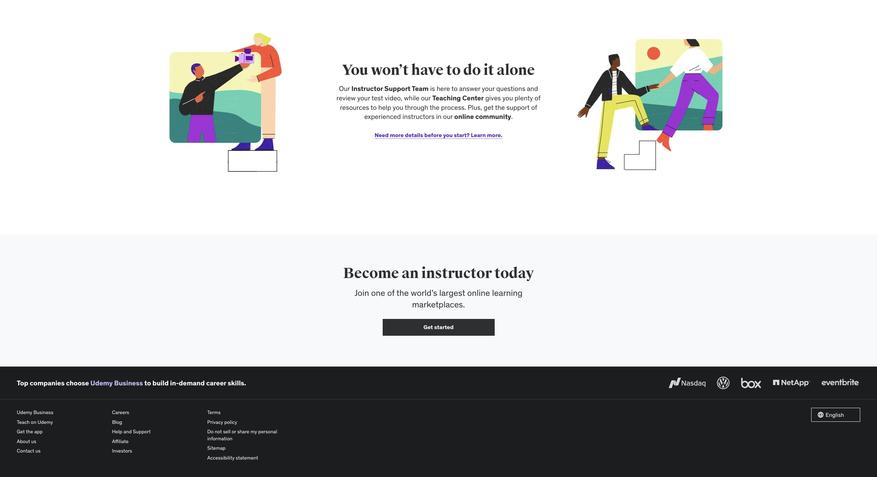 Task type: describe. For each thing, give the bounding box(es) containing it.
our
[[339, 85, 350, 93]]

more.
[[487, 132, 503, 139]]

2 horizontal spatial udemy
[[90, 379, 113, 388]]

1 horizontal spatial support
[[385, 85, 411, 93]]

plus,
[[468, 103, 482, 112]]

review
[[337, 94, 356, 102]]

more
[[390, 132, 404, 139]]

terms link
[[207, 408, 297, 418]]

get started
[[424, 324, 454, 331]]

world's
[[411, 288, 438, 299]]

2 vertical spatial you
[[443, 132, 453, 139]]

test
[[372, 94, 383, 102]]

eventbrite image
[[820, 376, 861, 391]]

the inside join one of the world's largest online learning marketplaces.
[[397, 288, 409, 299]]

or
[[232, 429, 236, 435]]

privacy
[[207, 420, 223, 426]]

instructors
[[403, 113, 435, 121]]

contact us link
[[17, 447, 106, 457]]

experienced
[[364, 113, 401, 121]]

about
[[17, 439, 30, 445]]

business inside 'udemy business teach on udemy get the app about us contact us'
[[33, 410, 53, 416]]

to inside is here to answer your questions and review your test video, while our
[[452, 85, 458, 93]]

won't
[[371, 61, 409, 79]]

volkswagen image
[[716, 376, 731, 391]]

join one of the world's largest online learning marketplaces.
[[355, 288, 523, 311]]

0 horizontal spatial you
[[393, 103, 404, 112]]

terms privacy policy do not sell or share my personal information sitemap accessibility statement
[[207, 410, 277, 462]]

skills.
[[228, 379, 246, 388]]

need more details before you start? learn more. link
[[375, 127, 503, 144]]

our instructor support team
[[339, 85, 429, 93]]

share
[[237, 429, 250, 435]]

demand
[[179, 379, 205, 388]]

contact
[[17, 449, 34, 455]]

help
[[112, 429, 122, 435]]

get started button
[[383, 319, 495, 336]]

teaching center
[[433, 94, 484, 102]]

get inside 'udemy business teach on udemy get the app about us contact us'
[[17, 429, 25, 435]]

support inside careers blog help and support affiliate investors
[[133, 429, 151, 435]]

affiliate
[[112, 439, 129, 445]]

online inside join one of the world's largest online learning marketplaces.
[[468, 288, 490, 299]]

0 horizontal spatial your
[[358, 94, 370, 102]]

teaching
[[433, 94, 461, 102]]

resources
[[340, 103, 369, 112]]

do
[[207, 429, 214, 435]]

netapp image
[[772, 376, 812, 391]]

sitemap link
[[207, 444, 297, 454]]

0 vertical spatial of
[[535, 94, 541, 102]]

do
[[464, 61, 481, 79]]

in
[[436, 113, 442, 121]]

it
[[484, 61, 494, 79]]

1 vertical spatial udemy
[[17, 410, 32, 416]]

gives
[[486, 94, 501, 102]]

in-
[[170, 379, 179, 388]]

help and support link
[[112, 428, 202, 437]]

need more details before you start? learn more.
[[375, 132, 503, 139]]

join
[[355, 288, 369, 299]]

affiliate link
[[112, 437, 202, 447]]

blog link
[[112, 418, 202, 428]]

.
[[511, 113, 513, 121]]

video,
[[385, 94, 403, 102]]

app
[[34, 429, 43, 435]]

one
[[371, 288, 385, 299]]

our inside is here to answer your questions and review your test video, while our
[[421, 94, 431, 102]]

build
[[153, 379, 169, 388]]

largest
[[440, 288, 466, 299]]

have
[[411, 61, 444, 79]]

get
[[484, 103, 494, 112]]

need
[[375, 132, 389, 139]]

process.
[[441, 103, 466, 112]]

started
[[434, 324, 454, 331]]

answer
[[459, 85, 481, 93]]

is
[[430, 85, 435, 93]]

community
[[476, 113, 511, 121]]

terms
[[207, 410, 221, 416]]

0 vertical spatial your
[[482, 85, 495, 93]]

through
[[405, 103, 428, 112]]

top companies choose udemy business to build in-demand career skills.
[[17, 379, 246, 388]]

about us link
[[17, 437, 106, 447]]



Task type: vqa. For each thing, say whether or not it's contained in the screenshot.
The Instructors
yes



Task type: locate. For each thing, give the bounding box(es) containing it.
your down instructor
[[358, 94, 370, 102]]

1 vertical spatial of
[[532, 103, 537, 112]]

and
[[527, 85, 538, 93], [124, 429, 132, 435]]

information
[[207, 436, 233, 442]]

become
[[343, 265, 399, 283]]

teach
[[17, 420, 30, 426]]

us right about
[[31, 439, 36, 445]]

our down team at the left of the page
[[421, 94, 431, 102]]

careers blog help and support affiliate investors
[[112, 410, 151, 455]]

1 horizontal spatial get
[[424, 324, 433, 331]]

english button
[[812, 408, 861, 422]]

policy
[[224, 420, 237, 426]]

1 vertical spatial support
[[133, 429, 151, 435]]

of right one
[[387, 288, 395, 299]]

of inside join one of the world's largest online learning marketplaces.
[[387, 288, 395, 299]]

get inside button
[[424, 324, 433, 331]]

you left start?
[[443, 132, 453, 139]]

statement
[[236, 455, 258, 462]]

1 vertical spatial get
[[17, 429, 25, 435]]

udemy business link up careers
[[90, 379, 143, 388]]

learning
[[492, 288, 523, 299]]

plenty
[[515, 94, 533, 102]]

1 vertical spatial online
[[468, 288, 490, 299]]

support down blog link
[[133, 429, 151, 435]]

teach on udemy link
[[17, 418, 106, 428]]

to left do at right
[[446, 61, 461, 79]]

support
[[385, 85, 411, 93], [133, 429, 151, 435]]

and inside is here to answer your questions and review your test video, while our
[[527, 85, 538, 93]]

you down video,
[[393, 103, 404, 112]]

get left started
[[424, 324, 433, 331]]

0 horizontal spatial business
[[33, 410, 53, 416]]

and up plenty
[[527, 85, 538, 93]]

to inside the gives you plenty of resources to help you through the process. plus, get the support of experienced instructors in our
[[371, 103, 377, 112]]

1 horizontal spatial you
[[443, 132, 453, 139]]

before
[[425, 132, 442, 139]]

get
[[424, 324, 433, 331], [17, 429, 25, 435]]

and right help
[[124, 429, 132, 435]]

online
[[455, 113, 474, 121], [468, 288, 490, 299]]

2 vertical spatial udemy
[[38, 420, 53, 426]]

team
[[412, 85, 429, 93]]

to down the test
[[371, 103, 377, 112]]

0 horizontal spatial get
[[17, 429, 25, 435]]

of down plenty
[[532, 103, 537, 112]]

sell
[[223, 429, 231, 435]]

udemy business link up get the app link
[[17, 408, 106, 418]]

0 horizontal spatial and
[[124, 429, 132, 435]]

our
[[421, 94, 431, 102], [443, 113, 453, 121]]

udemy
[[90, 379, 113, 388], [17, 410, 32, 416], [38, 420, 53, 426]]

2 horizontal spatial you
[[503, 94, 513, 102]]

0 vertical spatial online
[[455, 113, 474, 121]]

do not sell or share my personal information button
[[207, 428, 297, 444]]

us right contact
[[35, 449, 41, 455]]

you won't have to do it alone
[[342, 61, 535, 79]]

1 vertical spatial you
[[393, 103, 404, 112]]

1 horizontal spatial our
[[443, 113, 453, 121]]

2 vertical spatial of
[[387, 288, 395, 299]]

support up video,
[[385, 85, 411, 93]]

personal
[[258, 429, 277, 435]]

start?
[[454, 132, 470, 139]]

nasdaq image
[[667, 376, 708, 391]]

online right largest
[[468, 288, 490, 299]]

1 vertical spatial udemy business link
[[17, 408, 106, 418]]

1 vertical spatial and
[[124, 429, 132, 435]]

udemy up teach
[[17, 410, 32, 416]]

1 horizontal spatial udemy
[[38, 420, 53, 426]]

you down questions
[[503, 94, 513, 102]]

is here to answer your questions and review your test video, while our
[[337, 85, 538, 102]]

an
[[402, 265, 419, 283]]

accessibility statement link
[[207, 454, 297, 464]]

us
[[31, 439, 36, 445], [35, 449, 41, 455]]

1 horizontal spatial business
[[114, 379, 143, 388]]

choose
[[66, 379, 89, 388]]

udemy right choose
[[90, 379, 113, 388]]

alone
[[497, 61, 535, 79]]

1 vertical spatial business
[[33, 410, 53, 416]]

top
[[17, 379, 28, 388]]

box image
[[740, 376, 763, 391]]

and inside careers blog help and support affiliate investors
[[124, 429, 132, 435]]

the right get
[[495, 103, 505, 112]]

not
[[215, 429, 222, 435]]

you
[[503, 94, 513, 102], [393, 103, 404, 112], [443, 132, 453, 139]]

blog
[[112, 420, 122, 426]]

small image
[[818, 412, 825, 419]]

support
[[507, 103, 530, 112]]

0 horizontal spatial support
[[133, 429, 151, 435]]

0 vertical spatial get
[[424, 324, 433, 331]]

0 vertical spatial udemy business link
[[90, 379, 143, 388]]

to left build
[[144, 379, 151, 388]]

the down an
[[397, 288, 409, 299]]

learn
[[471, 132, 486, 139]]

0 vertical spatial and
[[527, 85, 538, 93]]

udemy business link
[[90, 379, 143, 388], [17, 408, 106, 418]]

the up in
[[430, 103, 440, 112]]

1 horizontal spatial and
[[527, 85, 538, 93]]

details
[[405, 132, 423, 139]]

0 horizontal spatial our
[[421, 94, 431, 102]]

1 horizontal spatial your
[[482, 85, 495, 93]]

careers link
[[112, 408, 202, 418]]

1 vertical spatial your
[[358, 94, 370, 102]]

to up "teaching center"
[[452, 85, 458, 93]]

careers
[[112, 410, 129, 416]]

center
[[463, 94, 484, 102]]

my
[[251, 429, 257, 435]]

1 vertical spatial our
[[443, 113, 453, 121]]

today
[[495, 265, 534, 283]]

sitemap
[[207, 446, 226, 452]]

0 vertical spatial business
[[114, 379, 143, 388]]

the inside 'udemy business teach on udemy get the app about us contact us'
[[26, 429, 33, 435]]

our right in
[[443, 113, 453, 121]]

get the app link
[[17, 428, 106, 437]]

questions
[[497, 85, 526, 93]]

business up careers
[[114, 379, 143, 388]]

become an instructor today
[[343, 265, 534, 283]]

career
[[206, 379, 226, 388]]

udemy right on
[[38, 420, 53, 426]]

privacy policy link
[[207, 418, 297, 428]]

of right plenty
[[535, 94, 541, 102]]

you
[[342, 61, 368, 79]]

0 vertical spatial our
[[421, 94, 431, 102]]

on
[[31, 420, 36, 426]]

online down process.
[[455, 113, 474, 121]]

of
[[535, 94, 541, 102], [532, 103, 537, 112], [387, 288, 395, 299]]

your up gives
[[482, 85, 495, 93]]

to
[[446, 61, 461, 79], [452, 85, 458, 93], [371, 103, 377, 112], [144, 379, 151, 388]]

investors
[[112, 449, 132, 455]]

0 horizontal spatial udemy
[[17, 410, 32, 416]]

online community .
[[455, 113, 513, 121]]

instructor
[[352, 85, 383, 93]]

help
[[379, 103, 391, 112]]

0 vertical spatial udemy
[[90, 379, 113, 388]]

1 vertical spatial us
[[35, 449, 41, 455]]

here
[[437, 85, 450, 93]]

0 vertical spatial support
[[385, 85, 411, 93]]

gives you plenty of resources to help you through the process. plus, get the support of experienced instructors in our
[[340, 94, 541, 121]]

udemy business teach on udemy get the app about us contact us
[[17, 410, 53, 455]]

business up on
[[33, 410, 53, 416]]

0 vertical spatial us
[[31, 439, 36, 445]]

our inside the gives you plenty of resources to help you through the process. plus, get the support of experienced instructors in our
[[443, 113, 453, 121]]

english
[[826, 412, 845, 419]]

while
[[404, 94, 420, 102]]

the left app
[[26, 429, 33, 435]]

0 vertical spatial you
[[503, 94, 513, 102]]

accessibility
[[207, 455, 235, 462]]

instructor
[[422, 265, 492, 283]]

get down teach
[[17, 429, 25, 435]]



